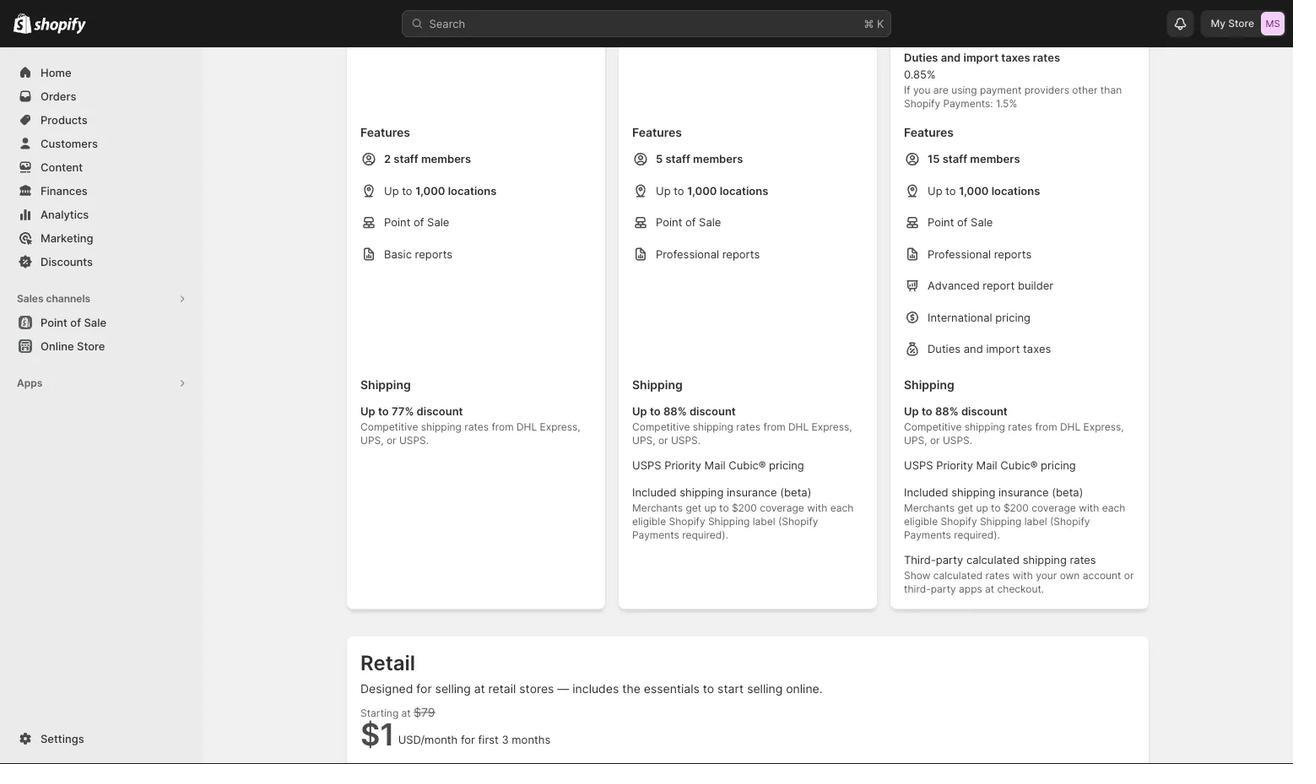 Task type: vqa. For each thing, say whether or not it's contained in the screenshot.


Task type: locate. For each thing, give the bounding box(es) containing it.
dhl inside up to 77% discount competitive shipping rates from dhl express, ups, or usps.
[[517, 421, 537, 433]]

0 horizontal spatial dhl
[[517, 421, 537, 433]]

orders
[[41, 90, 76, 103]]

0 horizontal spatial 88%
[[664, 405, 687, 418]]

0 horizontal spatial members
[[421, 152, 471, 166]]

3 members from the left
[[970, 152, 1020, 166]]

0 horizontal spatial conversion
[[412, 7, 471, 20]]

(beta)
[[780, 486, 812, 499], [1052, 486, 1084, 499]]

1 vertical spatial for
[[461, 733, 475, 746]]

sale for 15 staff members
[[971, 216, 993, 229]]

1 horizontal spatial 88%
[[936, 405, 959, 418]]

3 dhl from the left
[[1061, 421, 1081, 433]]

professional
[[656, 247, 719, 260], [928, 247, 991, 260]]

1 1,000 from the left
[[416, 184, 445, 197]]

or
[[387, 434, 396, 446], [659, 434, 668, 446], [930, 434, 940, 446], [1125, 569, 1134, 581]]

1.5% inside duties and import taxes rates 0.85% if you are using payment providers other than shopify payments: 1.5%
[[996, 97, 1018, 109]]

priority for 15
[[937, 459, 974, 472]]

shopify for 5 staff members
[[669, 515, 706, 527]]

1 professional from the left
[[656, 247, 719, 260]]

with for 15 staff members
[[1079, 502, 1100, 514]]

marketing link
[[10, 226, 193, 250]]

locations down 15 staff members
[[992, 184, 1041, 197]]

of for 2
[[414, 216, 424, 229]]

competitive for 15 staff members
[[904, 421, 962, 433]]

members right 2
[[421, 152, 471, 166]]

1 vertical spatial taxes
[[1024, 342, 1052, 355]]

competitive inside up to 77% discount competitive shipping rates from dhl express, ups, or usps.
[[361, 421, 418, 433]]

0 vertical spatial calculated
[[967, 554, 1020, 567]]

my store image
[[1262, 12, 1285, 35]]

and inside duties and import taxes rates 0.85% if you are using payment providers other than shopify payments: 1.5%
[[941, 51, 961, 64]]

currency conversion fee
[[361, 7, 491, 20]]

shipping for 15 staff members
[[904, 377, 955, 392]]

to inside up to 77% discount competitive shipping rates from dhl express, ups, or usps.
[[378, 405, 389, 418]]

import up using
[[964, 51, 999, 64]]

2 horizontal spatial locations
[[992, 184, 1041, 197]]

taxes inside duties and import taxes rates 0.85% if you are using payment providers other than shopify payments: 1.5%
[[1002, 51, 1031, 64]]

0 horizontal spatial included
[[632, 486, 677, 499]]

rates inside up to 77% discount competitive shipping rates from dhl express, ups, or usps.
[[465, 421, 489, 433]]

2 (shopify from the left
[[1050, 515, 1090, 527]]

duties up 0.85%
[[904, 51, 939, 64]]

get
[[686, 502, 702, 514], [958, 502, 974, 514]]

point down 15
[[928, 216, 954, 229]]

1 horizontal spatial priority
[[937, 459, 974, 472]]

2 horizontal spatial dhl
[[1061, 421, 1081, 433]]

list containing 2 staff members
[[361, 151, 592, 363]]

2 competitive from the left
[[632, 421, 690, 433]]

1 horizontal spatial up to 1,000 locations
[[656, 184, 769, 197]]

1 vertical spatial import
[[987, 342, 1020, 355]]

2 professional reports from the left
[[928, 247, 1032, 260]]

0 horizontal spatial fee
[[474, 7, 491, 20]]

label
[[753, 515, 776, 527], [1025, 515, 1048, 527]]

your
[[1036, 569, 1057, 581]]

1 dhl from the left
[[517, 421, 537, 433]]

0 vertical spatial for
[[417, 681, 432, 696]]

included for 5 staff members
[[632, 486, 677, 499]]

fee inside the currency conversion fee 1.5%
[[746, 7, 763, 20]]

for up $79
[[417, 681, 432, 696]]

2 $200 from the left
[[1004, 502, 1029, 514]]

account
[[1083, 569, 1122, 581]]

2 get from the left
[[958, 502, 974, 514]]

store down point of sale link
[[77, 339, 105, 353]]

sales channels button
[[10, 287, 193, 311]]

2 coverage from the left
[[1032, 502, 1076, 514]]

party
[[936, 554, 964, 567], [931, 583, 956, 595]]

import inside duties and import taxes rates 0.85% if you are using payment providers other than shopify payments: 1.5%
[[964, 51, 999, 64]]

1 discount from the left
[[417, 405, 463, 418]]

1 included from the left
[[632, 486, 677, 499]]

0 horizontal spatial staff
[[394, 152, 419, 166]]

1 horizontal spatial each
[[1103, 502, 1126, 514]]

2 mail from the left
[[977, 459, 998, 472]]

professional for 5
[[656, 247, 719, 260]]

staff right 15
[[943, 152, 968, 166]]

1 88% from the left
[[664, 405, 687, 418]]

store inside button
[[77, 339, 105, 353]]

0 horizontal spatial merchants
[[632, 502, 683, 514]]

1 horizontal spatial payments
[[904, 529, 951, 541]]

2 each from the left
[[1103, 502, 1126, 514]]

taxes for duties and import taxes
[[1024, 342, 1052, 355]]

2 up from the left
[[976, 502, 989, 514]]

1 up to 88% discount competitive shipping rates from dhl express, ups, or usps. from the left
[[632, 405, 853, 446]]

3 locations from the left
[[992, 184, 1041, 197]]

at left $79
[[402, 707, 411, 719]]

locations for 15 staff members
[[992, 184, 1041, 197]]

1 horizontal spatial for
[[461, 733, 475, 746]]

1 usps. from the left
[[399, 434, 429, 446]]

2 1,000 from the left
[[688, 184, 717, 197]]

3 usps. from the left
[[943, 434, 973, 446]]

1 horizontal spatial coverage
[[1032, 502, 1076, 514]]

professional for 15
[[928, 247, 991, 260]]

2 label from the left
[[1025, 515, 1048, 527]]

at inside retail designed for selling at retail stores — includes the essentials to start selling online.
[[474, 681, 485, 696]]

duties inside 'list'
[[928, 342, 961, 355]]

of up basic reports at the left
[[414, 216, 424, 229]]

2 included shipping insurance (beta) merchants get up to $200 coverage with each eligible shopify shipping label (shopify payments required). from the left
[[904, 486, 1126, 541]]

basic
[[384, 247, 412, 260]]

pricing for 5 staff members
[[769, 459, 805, 472]]

1 eligible from the left
[[632, 515, 666, 527]]

currency
[[361, 7, 410, 20], [632, 7, 682, 20]]

sales
[[17, 293, 44, 305]]

1 horizontal spatial usps
[[904, 459, 933, 472]]

1 horizontal spatial professional reports
[[928, 247, 1032, 260]]

(beta) for 5 staff members
[[780, 486, 812, 499]]

1 horizontal spatial professional
[[928, 247, 991, 260]]

rates
[[1033, 51, 1061, 64], [465, 421, 489, 433], [737, 421, 761, 433], [1008, 421, 1033, 433], [1070, 554, 1097, 567], [986, 569, 1010, 581]]

features up 2
[[361, 125, 410, 139]]

2 horizontal spatial with
[[1079, 502, 1100, 514]]

sale up basic reports at the left
[[427, 216, 450, 229]]

2 up to 1,000 locations from the left
[[656, 184, 769, 197]]

1 horizontal spatial fee
[[746, 7, 763, 20]]

1 currency from the left
[[361, 7, 410, 20]]

1,000 for 2
[[416, 184, 445, 197]]

up to 1,000 locations down 15 staff members
[[928, 184, 1041, 197]]

2 horizontal spatial competitive
[[904, 421, 962, 433]]

label for 15 staff members
[[1025, 515, 1048, 527]]

payments for 5 staff members
[[632, 529, 680, 541]]

1 horizontal spatial usps priority mail cubic® pricing
[[904, 459, 1076, 472]]

1 features from the left
[[361, 125, 410, 139]]

2 up to 88% discount competitive shipping rates from dhl express, ups, or usps. from the left
[[904, 405, 1125, 446]]

5
[[656, 152, 663, 166]]

2 express, from the left
[[812, 421, 853, 433]]

competitive
[[361, 421, 418, 433], [632, 421, 690, 433], [904, 421, 962, 433]]

up to 1,000 locations down 2 staff members
[[384, 184, 497, 197]]

2 horizontal spatial express,
[[1084, 421, 1125, 433]]

from inside up to 77% discount competitive shipping rates from dhl express, ups, or usps.
[[492, 421, 514, 433]]

dhl
[[517, 421, 537, 433], [789, 421, 809, 433], [1061, 421, 1081, 433]]

1 horizontal spatial members
[[693, 152, 743, 166]]

with inside third-party calculated shipping rates show calculated rates with your own account or third-party apps at checkout.
[[1013, 569, 1033, 581]]

1 locations from the left
[[448, 184, 497, 197]]

own
[[1060, 569, 1080, 581]]

up
[[384, 184, 399, 197], [656, 184, 671, 197], [928, 184, 943, 197], [361, 405, 375, 418], [632, 405, 647, 418], [904, 405, 919, 418]]

selling up $79
[[435, 681, 471, 696]]

channels
[[46, 293, 90, 305]]

sale down 15 staff members
[[971, 216, 993, 229]]

merchants
[[632, 502, 683, 514], [904, 502, 955, 514]]

ups,
[[361, 434, 384, 446], [632, 434, 656, 446], [904, 434, 928, 446]]

3
[[502, 733, 509, 746]]

2 locations from the left
[[720, 184, 769, 197]]

2 merchants from the left
[[904, 502, 955, 514]]

2 fee from the left
[[746, 7, 763, 20]]

2 vertical spatial at
[[402, 707, 411, 719]]

3 competitive from the left
[[904, 421, 962, 433]]

1 coverage from the left
[[760, 502, 805, 514]]

1 horizontal spatial currency
[[632, 7, 682, 20]]

shipping
[[421, 421, 462, 433], [693, 421, 734, 433], [965, 421, 1006, 433], [680, 486, 724, 499], [952, 486, 996, 499], [1023, 554, 1067, 567]]

2 usps priority mail cubic® pricing from the left
[[904, 459, 1076, 472]]

report
[[983, 279, 1015, 292]]

for inside starting at $79 $1 usd/month for first 3 months
[[461, 733, 475, 746]]

2 horizontal spatial from
[[1036, 421, 1058, 433]]

1 horizontal spatial (beta)
[[1052, 486, 1084, 499]]

1 ups, from the left
[[361, 434, 384, 446]]

party left apps
[[931, 583, 956, 595]]

dhl for 5
[[789, 421, 809, 433]]

0 vertical spatial at
[[985, 583, 995, 595]]

members right 5
[[693, 152, 743, 166]]

0 horizontal spatial store
[[77, 339, 105, 353]]

payments
[[632, 529, 680, 541], [904, 529, 951, 541]]

express, for 15
[[1084, 421, 1125, 433]]

sale down 5 staff members
[[699, 216, 721, 229]]

up to 88% discount competitive shipping rates from dhl express, ups, or usps. for 5 staff members
[[632, 405, 853, 446]]

0 vertical spatial 1.5%
[[632, 24, 656, 37]]

1 horizontal spatial label
[[1025, 515, 1048, 527]]

for left first
[[461, 733, 475, 746]]

1,000
[[416, 184, 445, 197], [688, 184, 717, 197], [959, 184, 989, 197]]

and down international pricing
[[964, 342, 984, 355]]

of up the "advanced"
[[958, 216, 968, 229]]

taxes inside 'list'
[[1024, 342, 1052, 355]]

shipping
[[361, 377, 411, 392], [632, 377, 683, 392], [904, 377, 955, 392], [708, 515, 750, 527], [980, 515, 1022, 527]]

0 horizontal spatial professional reports
[[656, 247, 760, 260]]

1 horizontal spatial up
[[976, 502, 989, 514]]

0 horizontal spatial insurance
[[727, 486, 777, 499]]

party up apps
[[936, 554, 964, 567]]

2 horizontal spatial reports
[[994, 247, 1032, 260]]

features up 5
[[632, 125, 682, 139]]

1 insurance from the left
[[727, 486, 777, 499]]

professional reports for 5 staff members
[[656, 247, 760, 260]]

staff right 2
[[394, 152, 419, 166]]

$200 for 5 staff members
[[732, 502, 757, 514]]

1 horizontal spatial and
[[964, 342, 984, 355]]

1 horizontal spatial required).
[[954, 529, 1001, 541]]

0 horizontal spatial included shipping insurance (beta) merchants get up to $200 coverage with each eligible shopify shipping label (shopify payments required).
[[632, 486, 854, 541]]

locations down 5 staff members
[[720, 184, 769, 197]]

1 horizontal spatial eligible
[[904, 515, 938, 527]]

list containing 5 staff members
[[632, 151, 864, 363]]

2 professional from the left
[[928, 247, 991, 260]]

0 horizontal spatial usps
[[632, 459, 662, 472]]

1 mail from the left
[[705, 459, 726, 472]]

locations down 2 staff members
[[448, 184, 497, 197]]

0 vertical spatial store
[[1229, 17, 1255, 30]]

0 vertical spatial duties
[[904, 51, 939, 64]]

included shipping insurance (beta) merchants get up to $200 coverage with each eligible shopify shipping label (shopify payments required). for 15 staff members
[[904, 486, 1126, 541]]

1 cubic® from the left
[[729, 459, 766, 472]]

0 horizontal spatial up to 88% discount competitive shipping rates from dhl express, ups, or usps.
[[632, 405, 853, 446]]

staff right 5
[[666, 152, 691, 166]]

point of sale up online store
[[41, 316, 106, 329]]

shopify image
[[14, 13, 31, 34], [34, 17, 86, 34]]

0 horizontal spatial with
[[807, 502, 828, 514]]

point for 5
[[656, 216, 683, 229]]

of for 15
[[958, 216, 968, 229]]

2 from from the left
[[764, 421, 786, 433]]

2 features from the left
[[632, 125, 682, 139]]

2 ups, from the left
[[632, 434, 656, 446]]

2 horizontal spatial usps.
[[943, 434, 973, 446]]

0 horizontal spatial $200
[[732, 502, 757, 514]]

3 features from the left
[[904, 125, 954, 139]]

3 up to 1,000 locations from the left
[[928, 184, 1041, 197]]

discount
[[417, 405, 463, 418], [690, 405, 736, 418], [962, 405, 1008, 418]]

2 horizontal spatial at
[[985, 583, 995, 595]]

2 discount from the left
[[690, 405, 736, 418]]

international pricing
[[928, 311, 1031, 324]]

1 $200 from the left
[[732, 502, 757, 514]]

0 vertical spatial taxes
[[1002, 51, 1031, 64]]

1 horizontal spatial at
[[474, 681, 485, 696]]

import inside 'list'
[[987, 342, 1020, 355]]

members
[[421, 152, 471, 166], [693, 152, 743, 166], [970, 152, 1020, 166]]

1 fee from the left
[[474, 7, 491, 20]]

up to 1,000 locations
[[384, 184, 497, 197], [656, 184, 769, 197], [928, 184, 1041, 197]]

1,000 down 15 staff members
[[959, 184, 989, 197]]

1 professional reports from the left
[[656, 247, 760, 260]]

usps.
[[399, 434, 429, 446], [671, 434, 701, 446], [943, 434, 973, 446]]

members for 5 staff members
[[693, 152, 743, 166]]

0 horizontal spatial required).
[[682, 529, 729, 541]]

1 horizontal spatial dhl
[[789, 421, 809, 433]]

1 horizontal spatial features
[[632, 125, 682, 139]]

1 merchants from the left
[[632, 502, 683, 514]]

1 conversion from the left
[[412, 7, 471, 20]]

1 competitive from the left
[[361, 421, 418, 433]]

1 (beta) from the left
[[780, 486, 812, 499]]

0 horizontal spatial (shopify
[[779, 515, 819, 527]]

marketing
[[41, 231, 93, 244]]

0 horizontal spatial for
[[417, 681, 432, 696]]

duties inside duties and import taxes rates 0.85% if you are using payment providers other than shopify payments: 1.5%
[[904, 51, 939, 64]]

1 up from the left
[[705, 502, 717, 514]]

2 eligible from the left
[[904, 515, 938, 527]]

2 priority from the left
[[937, 459, 974, 472]]

3 reports from the left
[[994, 247, 1032, 260]]

up to 88% discount competitive shipping rates from dhl express, ups, or usps.
[[632, 405, 853, 446], [904, 405, 1125, 446]]

2 horizontal spatial up to 1,000 locations
[[928, 184, 1041, 197]]

1 reports from the left
[[415, 247, 453, 260]]

2 reports from the left
[[723, 247, 760, 260]]

point of sale up basic reports at the left
[[384, 216, 450, 229]]

shipping inside third-party calculated shipping rates show calculated rates with your own account or third-party apps at checkout.
[[1023, 554, 1067, 567]]

staff
[[394, 152, 419, 166], [666, 152, 691, 166], [943, 152, 968, 166]]

1 label from the left
[[753, 515, 776, 527]]

0 horizontal spatial (beta)
[[780, 486, 812, 499]]

$1
[[361, 716, 395, 753]]

(shopify
[[779, 515, 819, 527], [1050, 515, 1090, 527]]

or inside up to 77% discount competitive shipping rates from dhl express, ups, or usps.
[[387, 434, 396, 446]]

0 horizontal spatial coverage
[[760, 502, 805, 514]]

1 each from the left
[[831, 502, 854, 514]]

3 ups, from the left
[[904, 434, 928, 446]]

each
[[831, 502, 854, 514], [1103, 502, 1126, 514]]

insurance for 5 staff members
[[727, 486, 777, 499]]

0 horizontal spatial ups,
[[361, 434, 384, 446]]

5 staff members
[[656, 152, 743, 166]]

advanced
[[928, 279, 980, 292]]

1,000 down 5 staff members
[[688, 184, 717, 197]]

2 currency from the left
[[632, 7, 682, 20]]

staff for 15
[[943, 152, 968, 166]]

starting at $79 $1 usd/month for first 3 months
[[361, 705, 551, 753]]

up to 1,000 locations down 5 staff members
[[656, 184, 769, 197]]

1 horizontal spatial insurance
[[999, 486, 1049, 499]]

3 express, from the left
[[1084, 421, 1125, 433]]

import for duties and import taxes rates 0.85% if you are using payment providers other than shopify payments: 1.5%
[[964, 51, 999, 64]]

of for 5
[[686, 216, 696, 229]]

(shopify for 15 staff members
[[1050, 515, 1090, 527]]

1 horizontal spatial locations
[[720, 184, 769, 197]]

1 vertical spatial 1.5%
[[996, 97, 1018, 109]]

calculated
[[967, 554, 1020, 567], [934, 569, 983, 581]]

duties down international
[[928, 342, 961, 355]]

2 dhl from the left
[[789, 421, 809, 433]]

2 cubic® from the left
[[1001, 459, 1038, 472]]

1 horizontal spatial get
[[958, 502, 974, 514]]

1 horizontal spatial cubic®
[[1001, 459, 1038, 472]]

first
[[478, 733, 499, 746]]

1 horizontal spatial ups,
[[632, 434, 656, 446]]

2 required). from the left
[[954, 529, 1001, 541]]

point down 'sales channels'
[[41, 316, 67, 329]]

selling right start in the right bottom of the page
[[747, 681, 783, 696]]

ups, for 5 staff members
[[632, 434, 656, 446]]

2 members from the left
[[693, 152, 743, 166]]

2 usps. from the left
[[671, 434, 701, 446]]

1 vertical spatial at
[[474, 681, 485, 696]]

up to 88% discount competitive shipping rates from dhl express, ups, or usps. for 15 staff members
[[904, 405, 1125, 446]]

taxes for duties and import taxes rates 0.85% if you are using payment providers other than shopify payments: 1.5%
[[1002, 51, 1031, 64]]

0 horizontal spatial eligible
[[632, 515, 666, 527]]

competitive for 5 staff members
[[632, 421, 690, 433]]

point of sale
[[384, 216, 450, 229], [656, 216, 721, 229], [928, 216, 993, 229], [41, 316, 106, 329]]

1 horizontal spatial pricing
[[996, 311, 1031, 324]]

1,000 for 15
[[959, 184, 989, 197]]

import down international pricing
[[987, 342, 1020, 355]]

apps
[[17, 377, 42, 389]]

0 horizontal spatial priority
[[665, 459, 702, 472]]

shopify
[[904, 97, 941, 109], [669, 515, 706, 527], [941, 515, 977, 527]]

features for 5
[[632, 125, 682, 139]]

1 horizontal spatial with
[[1013, 569, 1033, 581]]

2 staff from the left
[[666, 152, 691, 166]]

coverage
[[760, 502, 805, 514], [1032, 502, 1076, 514]]

point of sale up the "advanced"
[[928, 216, 993, 229]]

required).
[[682, 529, 729, 541], [954, 529, 1001, 541]]

1 horizontal spatial reports
[[723, 247, 760, 260]]

currency inside the currency conversion fee 1.5%
[[632, 7, 682, 20]]

reports for 15 staff members
[[994, 247, 1032, 260]]

insurance
[[727, 486, 777, 499], [999, 486, 1049, 499]]

0 vertical spatial and
[[941, 51, 961, 64]]

3 discount from the left
[[962, 405, 1008, 418]]

point of sale down 5 staff members
[[656, 216, 721, 229]]

discounts
[[41, 255, 93, 268]]

features up 15
[[904, 125, 954, 139]]

import for duties and import taxes
[[987, 342, 1020, 355]]

1,000 down 2 staff members
[[416, 184, 445, 197]]

2 insurance from the left
[[999, 486, 1049, 499]]

currency conversion fee 1.5%
[[632, 7, 763, 37]]

for inside retail designed for selling at retail stores — includes the essentials to start selling online.
[[417, 681, 432, 696]]

of up online store
[[70, 316, 81, 329]]

0 horizontal spatial each
[[831, 502, 854, 514]]

2 included from the left
[[904, 486, 949, 499]]

1 horizontal spatial included
[[904, 486, 949, 499]]

1 payments from the left
[[632, 529, 680, 541]]

0 horizontal spatial at
[[402, 707, 411, 719]]

list
[[361, 151, 592, 363], [632, 151, 864, 363], [904, 151, 1136, 363], [632, 403, 864, 596], [904, 403, 1136, 596]]

3 staff from the left
[[943, 152, 968, 166]]

at right apps
[[985, 583, 995, 595]]

sale down "sales channels" button
[[84, 316, 106, 329]]

1 horizontal spatial store
[[1229, 17, 1255, 30]]

taxes down builder
[[1024, 342, 1052, 355]]

point down 5
[[656, 216, 683, 229]]

professional reports
[[656, 247, 760, 260], [928, 247, 1032, 260]]

1 usps from the left
[[632, 459, 662, 472]]

1 up to 1,000 locations from the left
[[384, 184, 497, 197]]

usps priority mail cubic® pricing
[[632, 459, 805, 472], [904, 459, 1076, 472]]

customers
[[41, 137, 98, 150]]

of
[[414, 216, 424, 229], [686, 216, 696, 229], [958, 216, 968, 229], [70, 316, 81, 329]]

cubic®
[[729, 459, 766, 472], [1001, 459, 1038, 472]]

features for 15
[[904, 125, 954, 139]]

customers link
[[10, 132, 193, 155]]

and for duties and import taxes
[[964, 342, 984, 355]]

3 from from the left
[[1036, 421, 1058, 433]]

1 express, from the left
[[540, 421, 581, 433]]

each for 5 staff members
[[831, 502, 854, 514]]

designed
[[361, 681, 413, 696]]

0 horizontal spatial discount
[[417, 405, 463, 418]]

members right 15
[[970, 152, 1020, 166]]

fee for currency conversion fee
[[474, 7, 491, 20]]

2 horizontal spatial ups,
[[904, 434, 928, 446]]

1 members from the left
[[421, 152, 471, 166]]

and for duties and import taxes rates 0.85% if you are using payment providers other than shopify payments: 1.5%
[[941, 51, 961, 64]]

and inside 'list'
[[964, 342, 984, 355]]

currency for currency conversion fee
[[361, 7, 410, 20]]

0 horizontal spatial 1.5%
[[632, 24, 656, 37]]

1 horizontal spatial from
[[764, 421, 786, 433]]

at left the retail
[[474, 681, 485, 696]]

currency for currency conversion fee 1.5%
[[632, 7, 682, 20]]

2 usps from the left
[[904, 459, 933, 472]]

included shipping insurance (beta) merchants get up to $200 coverage with each eligible shopify shipping label (shopify payments required).
[[632, 486, 854, 541], [904, 486, 1126, 541]]

2 88% from the left
[[936, 405, 959, 418]]

1 (shopify from the left
[[779, 515, 819, 527]]

2 conversion from the left
[[684, 7, 743, 20]]

1 included shipping insurance (beta) merchants get up to $200 coverage with each eligible shopify shipping label (shopify payments required). from the left
[[632, 486, 854, 541]]

0 horizontal spatial payments
[[632, 529, 680, 541]]

2 payments from the left
[[904, 529, 951, 541]]

1 horizontal spatial up to 88% discount competitive shipping rates from dhl express, ups, or usps.
[[904, 405, 1125, 446]]

1 from from the left
[[492, 421, 514, 433]]

for
[[417, 681, 432, 696], [461, 733, 475, 746]]

2 horizontal spatial pricing
[[1041, 459, 1076, 472]]

selling
[[435, 681, 471, 696], [747, 681, 783, 696]]

conversion inside the currency conversion fee 1.5%
[[684, 7, 743, 20]]

point up basic
[[384, 216, 411, 229]]

features for 2
[[361, 125, 410, 139]]

1 required). from the left
[[682, 529, 729, 541]]

usps
[[632, 459, 662, 472], [904, 459, 933, 472]]

2 (beta) from the left
[[1052, 486, 1084, 499]]

1 priority from the left
[[665, 459, 702, 472]]

3 1,000 from the left
[[959, 184, 989, 197]]

discount for 5 staff members
[[690, 405, 736, 418]]

taxes up payment at the top
[[1002, 51, 1031, 64]]

and
[[941, 51, 961, 64], [964, 342, 984, 355]]

2 horizontal spatial members
[[970, 152, 1020, 166]]

1 staff from the left
[[394, 152, 419, 166]]

priority
[[665, 459, 702, 472], [937, 459, 974, 472]]

merchants for 15 staff members
[[904, 502, 955, 514]]

and up 'are'
[[941, 51, 961, 64]]

mail
[[705, 459, 726, 472], [977, 459, 998, 472]]

point of sale for 15
[[928, 216, 993, 229]]

providers
[[1025, 84, 1070, 96]]

my
[[1211, 17, 1226, 30]]

1 get from the left
[[686, 502, 702, 514]]

list containing 15 staff members
[[904, 151, 1136, 363]]

1 vertical spatial store
[[77, 339, 105, 353]]

import
[[964, 51, 999, 64], [987, 342, 1020, 355]]

store right my
[[1229, 17, 1255, 30]]

of down 5 staff members
[[686, 216, 696, 229]]

2 horizontal spatial staff
[[943, 152, 968, 166]]

0 horizontal spatial cubic®
[[729, 459, 766, 472]]

1 vertical spatial duties
[[928, 342, 961, 355]]

1 usps priority mail cubic® pricing from the left
[[632, 459, 805, 472]]

sale for 5 staff members
[[699, 216, 721, 229]]

usps priority mail cubic® pricing for 5 staff members
[[632, 459, 805, 472]]

duties for duties and import taxes rates 0.85% if you are using payment providers other than shopify payments: 1.5%
[[904, 51, 939, 64]]

1 horizontal spatial merchants
[[904, 502, 955, 514]]

0 horizontal spatial 1,000
[[416, 184, 445, 197]]



Task type: describe. For each thing, give the bounding box(es) containing it.
required). for 5
[[682, 529, 729, 541]]

point for 2
[[384, 216, 411, 229]]

apps
[[959, 583, 983, 595]]

sales channels
[[17, 293, 90, 305]]

duties and import taxes
[[928, 342, 1052, 355]]

payment
[[980, 84, 1022, 96]]

retail
[[361, 651, 416, 676]]

staff for 5
[[666, 152, 691, 166]]

priority for 5
[[665, 459, 702, 472]]

includes
[[573, 681, 619, 696]]

international
[[928, 311, 993, 324]]

1,000 for 5
[[688, 184, 717, 197]]

members for 2 staff members
[[421, 152, 471, 166]]

merchants for 5 staff members
[[632, 502, 683, 514]]

up to 1,000 locations for 15 staff members
[[928, 184, 1041, 197]]

to inside retail designed for selling at retail stores — includes the essentials to start selling online.
[[703, 681, 715, 696]]

products
[[41, 113, 88, 126]]

insurance for 15 staff members
[[999, 486, 1049, 499]]

get for 15
[[958, 502, 974, 514]]

other
[[1073, 84, 1098, 96]]

shipping inside up to 77% discount competitive shipping rates from dhl express, ups, or usps.
[[421, 421, 462, 433]]

online.
[[786, 681, 823, 696]]

up for 5 staff members
[[705, 502, 717, 514]]

online store
[[41, 339, 105, 353]]

usps. for 15 staff members
[[943, 434, 973, 446]]

0 horizontal spatial shopify image
[[14, 13, 31, 34]]

home link
[[10, 61, 193, 84]]

point inside button
[[41, 316, 67, 329]]

77%
[[392, 405, 414, 418]]

content
[[41, 160, 83, 174]]

⌘ k
[[864, 17, 885, 30]]

ups, inside up to 77% discount competitive shipping rates from dhl express, ups, or usps.
[[361, 434, 384, 446]]

start
[[718, 681, 744, 696]]

settings link
[[10, 727, 193, 751]]

online store button
[[0, 334, 203, 358]]

1.5% inside the currency conversion fee 1.5%
[[632, 24, 656, 37]]

$200 for 15 staff members
[[1004, 502, 1029, 514]]

2
[[384, 152, 391, 166]]

88% for 15
[[936, 405, 959, 418]]

discount for 15 staff members
[[962, 405, 1008, 418]]

usps priority mail cubic® pricing for 15 staff members
[[904, 459, 1076, 472]]

required). for 15
[[954, 529, 1001, 541]]

dhl for 15
[[1061, 421, 1081, 433]]

point for 15
[[928, 216, 954, 229]]

locations for 5 staff members
[[720, 184, 769, 197]]

coverage for 15 staff members
[[1032, 502, 1076, 514]]

finances
[[41, 184, 88, 197]]

payments:
[[944, 97, 993, 109]]

analytics link
[[10, 203, 193, 226]]

checkout.
[[998, 583, 1045, 595]]

third-
[[904, 583, 931, 595]]

finances link
[[10, 179, 193, 203]]

ups, for 15 staff members
[[904, 434, 928, 446]]

usps for 5 staff members
[[632, 459, 662, 472]]

members for 15 staff members
[[970, 152, 1020, 166]]

online store link
[[10, 334, 193, 358]]

cubic® for 5 staff members
[[729, 459, 766, 472]]

at inside third-party calculated shipping rates show calculated rates with your own account or third-party apps at checkout.
[[985, 583, 995, 595]]

(beta) for 15 staff members
[[1052, 486, 1084, 499]]

of inside button
[[70, 316, 81, 329]]

retail
[[489, 681, 516, 696]]

discounts link
[[10, 250, 193, 274]]

builder
[[1018, 279, 1054, 292]]

at inside starting at $79 $1 usd/month for first 3 months
[[402, 707, 411, 719]]

locations for 2 staff members
[[448, 184, 497, 197]]

included for 15 staff members
[[904, 486, 949, 499]]

get for 5
[[686, 502, 702, 514]]

fee for currency conversion fee 1.5%
[[746, 7, 763, 20]]

with for 5 staff members
[[807, 502, 828, 514]]

point of sale link
[[10, 311, 193, 334]]

orders link
[[10, 84, 193, 108]]

1 vertical spatial calculated
[[934, 569, 983, 581]]

content link
[[10, 155, 193, 179]]

stores
[[520, 681, 554, 696]]

(shopify for 5 staff members
[[779, 515, 819, 527]]

or inside third-party calculated shipping rates show calculated rates with your own account or third-party apps at checkout.
[[1125, 569, 1134, 581]]

1 vertical spatial party
[[931, 583, 956, 595]]

up for 15 staff members
[[976, 502, 989, 514]]

up to 1,000 locations for 2 staff members
[[384, 184, 497, 197]]

—
[[558, 681, 569, 696]]

coverage for 5 staff members
[[760, 502, 805, 514]]

15
[[928, 152, 940, 166]]

express, for 5
[[812, 421, 853, 433]]

staff for 2
[[394, 152, 419, 166]]

duties for duties and import taxes
[[928, 342, 961, 355]]

eligible for 15 staff members
[[904, 515, 938, 527]]

rates inside duties and import taxes rates 0.85% if you are using payment providers other than shopify payments: 1.5%
[[1033, 51, 1061, 64]]

usps for 15 staff members
[[904, 459, 933, 472]]

settings
[[41, 732, 84, 745]]

sale inside button
[[84, 316, 106, 329]]

pricing inside 'list'
[[996, 311, 1031, 324]]

products link
[[10, 108, 193, 132]]

third-party calculated shipping rates show calculated rates with your own account or third-party apps at checkout.
[[904, 554, 1134, 595]]

point of sale for 5
[[656, 216, 721, 229]]

duties and import taxes rates 0.85% if you are using payment providers other than shopify payments: 1.5%
[[904, 51, 1122, 109]]

advanced report builder
[[928, 279, 1054, 292]]

apps button
[[10, 372, 193, 395]]

point of sale inside button
[[41, 316, 106, 329]]

0 vertical spatial party
[[936, 554, 964, 567]]

store for online store
[[77, 339, 105, 353]]

search
[[429, 17, 465, 30]]

from for 5 staff members
[[764, 421, 786, 433]]

mail for 15 staff members
[[977, 459, 998, 472]]

payments for 15 staff members
[[904, 529, 951, 541]]

$79
[[414, 705, 435, 719]]

shopify inside duties and import taxes rates 0.85% if you are using payment providers other than shopify payments: 1.5%
[[904, 97, 941, 109]]

cubic® for 15 staff members
[[1001, 459, 1038, 472]]

essentials
[[644, 681, 700, 696]]

discount inside up to 77% discount competitive shipping rates from dhl express, ups, or usps.
[[417, 405, 463, 418]]

conversion for currency conversion fee 1.5%
[[684, 7, 743, 20]]

point of sale button
[[0, 311, 203, 334]]

⌘
[[864, 17, 874, 30]]

months
[[512, 733, 551, 746]]

you
[[914, 84, 931, 96]]

basic reports
[[384, 247, 453, 260]]

15 staff members
[[928, 152, 1020, 166]]

analytics
[[41, 208, 89, 221]]

professional reports for 15 staff members
[[928, 247, 1032, 260]]

each for 15 staff members
[[1103, 502, 1126, 514]]

third-
[[904, 554, 936, 567]]

from for 15 staff members
[[1036, 421, 1058, 433]]

shopify for 15 staff members
[[941, 515, 977, 527]]

1 selling from the left
[[435, 681, 471, 696]]

up to 77% discount competitive shipping rates from dhl express, ups, or usps.
[[361, 405, 581, 446]]

home
[[41, 66, 71, 79]]

point of sale for 2
[[384, 216, 450, 229]]

store for my store
[[1229, 17, 1255, 30]]

express, inside up to 77% discount competitive shipping rates from dhl express, ups, or usps.
[[540, 421, 581, 433]]

88% for 5
[[664, 405, 687, 418]]

conversion for currency conversion fee
[[412, 7, 471, 20]]

are
[[934, 84, 949, 96]]

usps. inside up to 77% discount competitive shipping rates from dhl express, ups, or usps.
[[399, 434, 429, 446]]

sale for 2 staff members
[[427, 216, 450, 229]]

reports for 5 staff members
[[723, 247, 760, 260]]

shipping for 2 staff members
[[361, 377, 411, 392]]

than
[[1101, 84, 1122, 96]]

if
[[904, 84, 911, 96]]

2 selling from the left
[[747, 681, 783, 696]]

my store
[[1211, 17, 1255, 30]]

2 staff members
[[384, 152, 471, 166]]

using
[[952, 84, 978, 96]]

retail designed for selling at retail stores — includes the essentials to start selling online.
[[361, 651, 823, 696]]

usd/month
[[398, 733, 458, 746]]

k
[[877, 17, 885, 30]]

1 horizontal spatial shopify image
[[34, 17, 86, 34]]

show
[[904, 569, 931, 581]]

up to 1,000 locations for 5 staff members
[[656, 184, 769, 197]]

the
[[622, 681, 641, 696]]

online
[[41, 339, 74, 353]]

up inside up to 77% discount competitive shipping rates from dhl express, ups, or usps.
[[361, 405, 375, 418]]

label for 5 staff members
[[753, 515, 776, 527]]

shipping for 5 staff members
[[632, 377, 683, 392]]

included shipping insurance (beta) merchants get up to $200 coverage with each eligible shopify shipping label (shopify payments required). for 5 staff members
[[632, 486, 854, 541]]

0.85%
[[904, 68, 936, 81]]

starting
[[361, 707, 399, 719]]



